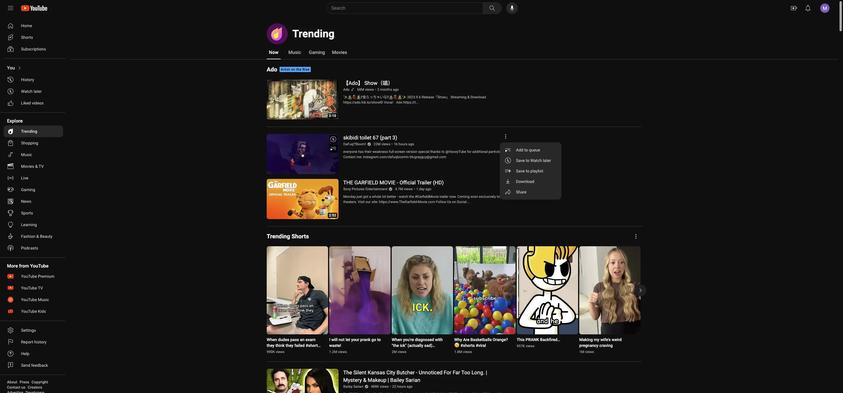 Task type: locate. For each thing, give the bounding box(es) containing it.
news
[[21, 199, 31, 204]]

download inside "option"
[[516, 179, 534, 184]]

2 horizontal spatial music
[[288, 50, 301, 55]]

share option
[[500, 187, 562, 198]]

to right go
[[377, 338, 381, 343]]

hours right 22
[[397, 385, 406, 389]]

beauty
[[40, 234, 52, 239]]

the silent kansas city butcher - unnoticed for far too long.  | mystery & makeup | bailey sarian
[[343, 370, 487, 384]]

show（唱）
[[365, 80, 393, 86]]

ado left artist
[[267, 66, 277, 73]]

0 vertical spatial later
[[34, 89, 42, 94]]

2 when from the left
[[392, 338, 402, 343]]

1 horizontal spatial later
[[543, 158, 551, 163]]

0 horizontal spatial ado link
[[267, 65, 277, 74]]

0 horizontal spatial movies
[[21, 164, 34, 169]]

youtube down more from youtube on the bottom
[[21, 274, 37, 279]]

1 vertical spatial sarian
[[353, 385, 363, 389]]

1 horizontal spatial ado link
[[343, 87, 350, 92]]

bailey up 22
[[390, 378, 404, 384]]

to right thanks on the top right of the page
[[442, 150, 445, 154]]

trending for 'trending' text box
[[292, 28, 335, 40]]

gaming inside trending main content
[[309, 50, 325, 55]]

1 vertical spatial shorts
[[292, 233, 309, 240]]

2 vertical spatial -
[[416, 370, 418, 376]]

tab list containing now
[[267, 46, 347, 60]]

save to playlist option
[[500, 166, 562, 176]]

0 vertical spatial contact
[[343, 155, 356, 159]]

ago for 16 hours ago
[[408, 142, 414, 146]]

When you're diagnosed with "the ick" (actually sad) #shorts text field
[[392, 337, 446, 354]]

1 vertical spatial the
[[409, 195, 414, 199]]

ago up "version"
[[408, 142, 414, 146]]

watch
[[21, 89, 33, 94], [531, 158, 542, 163]]

0 horizontal spatial contact
[[7, 386, 20, 390]]

with
[[435, 338, 443, 343]]

1 horizontal spatial movies
[[332, 50, 347, 55]]

& down silent
[[363, 378, 366, 384]]

from
[[19, 264, 29, 269]]

youtube left the kids
[[21, 309, 37, 314]]

the garfield movie - official trailer (hd) link
[[343, 179, 444, 187]]

4.7m
[[395, 187, 403, 191]]

ago for 2 months ago
[[393, 88, 399, 92]]

16
[[394, 142, 398, 146]]

0 horizontal spatial ado
[[267, 66, 277, 73]]

why are basketballs orange? 🤨 #shorts #viral link
[[454, 337, 509, 349]]

& right streaming
[[467, 95, 470, 99]]

save to watch later option
[[500, 155, 562, 166]]

will
[[331, 338, 338, 343]]

0 vertical spatial movies
[[332, 50, 347, 55]]

list box containing add to queue
[[500, 143, 562, 200]]

youtube for tv
[[21, 286, 37, 291]]

2 months ago
[[377, 88, 399, 92]]

0 horizontal spatial sarian
[[353, 385, 363, 389]]

screen
[[395, 150, 405, 154]]

None search field
[[316, 2, 503, 14]]

sarian down 'mystery'
[[353, 385, 363, 389]]

bailey sarian link
[[343, 385, 364, 390]]

watch down history
[[21, 89, 33, 94]]

prank
[[360, 338, 371, 343]]

the right "watch"
[[409, 195, 414, 199]]

tab list
[[267, 46, 347, 60]]

https://t...
[[403, 101, 419, 105]]

feedback
[[31, 363, 48, 368]]

movies for movies & tv
[[21, 164, 34, 169]]

exclusively
[[479, 195, 496, 199]]

hours right "16"
[[399, 142, 408, 146]]

#shorts inside when dudes pass an exam they think they failed #shorts #school #class
[[306, 344, 320, 348]]

the inside monday just got a whole lot better - watch the #garfieldmovie trailer now. coming soon exclusively to movie theaters.  visit our site: https://www.thegarfield-movie.com  follow us on social:...
[[409, 195, 414, 199]]

ago right months in the top of the page
[[393, 88, 399, 92]]

contact down about link
[[7, 386, 20, 390]]

0 vertical spatial trending
[[292, 28, 335, 40]]

when for ick"
[[392, 338, 402, 343]]

youtube up 'youtube music'
[[21, 286, 37, 291]]

later inside option
[[543, 158, 551, 163]]

to inside monday just got a whole lot better - watch the #garfieldmovie trailer now. coming soon exclusively to movie theaters.  visit our site: https://www.thegarfield-movie.com  follow us on social:...
[[497, 195, 500, 199]]

subscriptions
[[21, 47, 46, 51]]

1 horizontal spatial sarian
[[406, 378, 420, 384]]

1 horizontal spatial when
[[392, 338, 402, 343]]

views right the 489k
[[380, 385, 389, 389]]

- right butcher
[[416, 370, 418, 376]]

site:
[[372, 200, 378, 204]]

trailer
[[440, 195, 449, 199]]

views right 1.8m on the bottom of page
[[463, 350, 472, 355]]

music up the kids
[[38, 298, 49, 302]]

thanks
[[430, 150, 441, 154]]

pictures
[[352, 187, 365, 191]]

1 vertical spatial watch
[[531, 158, 542, 163]]

tab list inside trending main content
[[267, 46, 347, 60]]

1 horizontal spatial ado
[[343, 88, 350, 92]]

0 horizontal spatial |
[[388, 378, 389, 384]]

1 vertical spatial hours
[[397, 385, 406, 389]]

0 horizontal spatial on
[[291, 67, 295, 72]]

2 horizontal spatial #shorts
[[461, 344, 475, 348]]

0 vertical spatial gaming
[[309, 50, 325, 55]]

| down city at left
[[388, 378, 389, 384]]

views down think
[[276, 350, 285, 355]]

download up the share
[[516, 179, 534, 184]]

subscriptions link
[[4, 43, 63, 55], [4, 43, 63, 55]]

views right 1.2m
[[338, 350, 347, 355]]

ick"
[[400, 344, 407, 348]]

957k
[[517, 345, 525, 349]]

they up 990k
[[267, 344, 275, 348]]

theaters.
[[343, 200, 357, 204]]

【ado】 show（唱） link
[[343, 79, 393, 87]]

ado
[[267, 66, 277, 73], [343, 88, 350, 92]]

soon
[[470, 195, 478, 199]]

0 vertical spatial ado link
[[267, 65, 277, 74]]

history link
[[4, 74, 63, 86], [4, 74, 63, 86]]

garfield
[[354, 180, 378, 186]]

bailey down 'mystery'
[[343, 385, 353, 389]]

1 vertical spatial ado link
[[343, 87, 350, 92]]

orange?
[[493, 338, 508, 343]]

learning
[[21, 223, 37, 227]]

This PRANK Backfired… text field
[[517, 337, 560, 343]]

save to watch later
[[516, 158, 551, 163]]

movies for movies
[[332, 50, 347, 55]]

copyright link
[[32, 380, 48, 385]]

0 vertical spatial shorts
[[21, 35, 33, 40]]

avatar image image
[[820, 4, 830, 13]]

0 horizontal spatial bailey
[[343, 385, 353, 389]]

1 horizontal spatial music
[[38, 298, 49, 302]]

0 vertical spatial save
[[516, 158, 525, 163]]

0 vertical spatial download
[[471, 95, 486, 99]]

1 vertical spatial contact
[[7, 386, 20, 390]]

0 horizontal spatial music
[[21, 153, 32, 157]]

music
[[288, 50, 301, 55], [21, 153, 32, 157], [38, 298, 49, 302]]

contact down everyone on the left of the page
[[343, 155, 356, 159]]

1 horizontal spatial shorts
[[292, 233, 309, 240]]

0 horizontal spatial they
[[267, 344, 275, 348]]

download option
[[500, 176, 562, 187]]

when inside when you're diagnosed with "the ick" (actually sad) #shorts
[[392, 338, 402, 343]]

0 horizontal spatial when
[[267, 338, 277, 343]]

1 vertical spatial -
[[397, 195, 398, 199]]

on right artist
[[291, 67, 295, 72]]

liked videos
[[21, 101, 44, 105]]

an
[[300, 338, 305, 343]]

When dudes pass an exam they think they failed #shorts #school #class text field
[[267, 337, 321, 354]]

#viral
[[476, 344, 486, 348]]

us
[[447, 200, 451, 204]]

gaming up the news
[[21, 188, 35, 192]]

2 save from the top
[[516, 169, 525, 174]]

1 vertical spatial on
[[452, 200, 456, 204]]

when up think
[[267, 338, 277, 343]]

day
[[419, 187, 425, 191]]

views down prank
[[526, 345, 535, 349]]

Trending text field
[[292, 28, 335, 40]]

0 vertical spatial ado
[[267, 66, 277, 73]]

1 vertical spatial movies
[[21, 164, 34, 169]]

youtube
[[30, 264, 49, 269], [21, 274, 37, 279], [21, 286, 37, 291], [21, 298, 37, 302], [21, 309, 37, 314]]

save down add
[[516, 158, 525, 163]]

990k
[[267, 350, 275, 355]]

i will not let your prank go to waste! link
[[329, 337, 384, 349]]

later up videos
[[34, 89, 42, 94]]

| right long.
[[486, 370, 487, 376]]

gaming down 'trending' text box
[[309, 50, 325, 55]]

history
[[21, 77, 34, 82]]

me:
[[356, 155, 362, 159]]

youtube for kids
[[21, 309, 37, 314]]

1 horizontal spatial trending
[[267, 233, 290, 240]]

pregnancy
[[579, 344, 598, 348]]

music inside trending main content
[[288, 50, 301, 55]]

youtube premium link
[[4, 271, 63, 283], [4, 271, 63, 283]]

sarian down butcher
[[406, 378, 420, 384]]

1 horizontal spatial gaming
[[309, 50, 325, 55]]

youtube premium
[[21, 274, 54, 279]]

0 vertical spatial |
[[486, 370, 487, 376]]

press
[[20, 380, 29, 385]]

ado down 【ado】
[[343, 88, 350, 92]]

ado link down 【ado】
[[343, 87, 350, 92]]

about link
[[7, 380, 17, 385]]

1 horizontal spatial contact
[[343, 155, 356, 159]]

1 vertical spatial |
[[388, 378, 389, 384]]

#shorts down the exam
[[306, 344, 320, 348]]

hours for 22
[[397, 385, 406, 389]]

just
[[357, 195, 362, 199]]

#shorts down are
[[461, 344, 475, 348]]

watch up the playlist
[[531, 158, 542, 163]]

music up the "artist on the rise" at the top
[[288, 50, 301, 55]]

0 vertical spatial the
[[296, 67, 301, 72]]

1 horizontal spatial watch
[[531, 158, 542, 163]]

#shorts down the "the
[[392, 350, 406, 354]]

0 vertical spatial tv
[[39, 164, 44, 169]]

0 vertical spatial sarian
[[406, 378, 420, 384]]

1 vertical spatial save
[[516, 169, 525, 174]]

the left rise
[[296, 67, 301, 72]]

1 vertical spatial trending
[[21, 129, 37, 134]]

views down pregnancy on the bottom right of page
[[585, 350, 594, 355]]

my
[[594, 338, 600, 343]]

to
[[525, 148, 528, 153], [442, 150, 445, 154], [526, 158, 530, 163], [526, 169, 530, 174], [497, 195, 500, 199], [377, 338, 381, 343]]

to down add to queue
[[526, 158, 530, 163]]

on right us
[[452, 200, 456, 204]]

when inside when dudes pass an exam they think they failed #shorts #school #class
[[267, 338, 277, 343]]

share
[[516, 190, 527, 195]]

explore
[[7, 118, 23, 124]]

contact inside the about press copyright contact us creators
[[7, 386, 20, 390]]

to left movie
[[497, 195, 500, 199]]

1 vertical spatial later
[[543, 158, 551, 163]]

0 vertical spatial music
[[288, 50, 301, 55]]

0 horizontal spatial gaming
[[21, 188, 35, 192]]

they up #class
[[286, 344, 293, 348]]

tv
[[39, 164, 44, 169], [38, 286, 43, 291]]

views down ick"
[[398, 350, 407, 355]]

0 horizontal spatial download
[[471, 95, 486, 99]]

download right streaming
[[471, 95, 486, 99]]

2 minutes, 8 seconds element
[[329, 169, 336, 173]]

when up the "the
[[392, 338, 402, 343]]

save up 'download' "option"
[[516, 169, 525, 174]]

monday
[[343, 195, 356, 199]]

far
[[453, 370, 460, 376]]

Why Are Basketballs Orange? 🤨 #shorts #viral text field
[[454, 337, 509, 349]]

- up https://www.thegarfield-
[[397, 195, 398, 199]]

gaming
[[309, 50, 325, 55], [21, 188, 35, 192]]

0 horizontal spatial watch
[[21, 89, 33, 94]]

1 horizontal spatial download
[[516, 179, 534, 184]]

podcasts link
[[4, 242, 63, 254], [4, 242, 63, 254]]

1 horizontal spatial on
[[452, 200, 456, 204]]

send
[[21, 363, 30, 368]]

1 horizontal spatial #shorts
[[392, 350, 406, 354]]

1 when from the left
[[267, 338, 277, 343]]

1 vertical spatial download
[[516, 179, 534, 184]]

1 horizontal spatial |
[[486, 370, 487, 376]]

hours for 16
[[399, 142, 408, 146]]

ago down the silent kansas city butcher - unnoticed for far too long.  | mystery & makeup | bailey sarian by bailey sarian 489,964 views 22 hours ago 46 minutes element
[[407, 385, 413, 389]]

1 vertical spatial ado
[[343, 88, 350, 92]]

ago right day
[[426, 187, 431, 191]]

visit
[[358, 200, 365, 204]]

music down the shopping
[[21, 153, 32, 157]]

0 vertical spatial hours
[[399, 142, 408, 146]]

1 save from the top
[[516, 158, 525, 163]]

sarian inside the silent kansas city butcher - unnoticed for far too long.  | mystery & makeup | bailey sarian
[[406, 378, 420, 384]]

1.2m
[[329, 350, 337, 355]]

1 vertical spatial music
[[21, 153, 32, 157]]

ado link left artist
[[267, 65, 277, 74]]

now
[[269, 50, 278, 55]]

sony
[[343, 187, 351, 191]]

weakness
[[373, 150, 388, 154]]

this
[[517, 338, 525, 343]]

waste!
[[329, 344, 341, 348]]

shorts inside trending main content
[[292, 233, 309, 240]]

us
[[21, 386, 25, 390]]

2:52 link
[[267, 179, 339, 220]]

shorts
[[21, 35, 33, 40], [292, 233, 309, 240]]

2 vertical spatial trending
[[267, 233, 290, 240]]

movies inside trending main content
[[332, 50, 347, 55]]

report history link
[[4, 337, 63, 348], [4, 337, 63, 348]]

particles
[[489, 150, 502, 154]]

1 horizontal spatial they
[[286, 344, 293, 348]]

list box
[[500, 143, 562, 200]]

views inside i will not let your prank go to waste! 1.2m views
[[338, 350, 347, 355]]

later up the playlist
[[543, 158, 551, 163]]

2 vertical spatial music
[[38, 298, 49, 302]]

about
[[7, 380, 17, 385]]

why
[[454, 338, 462, 343]]

release「show」
[[422, 95, 450, 99]]

movie
[[501, 195, 510, 199]]

full-
[[389, 150, 395, 154]]

0 horizontal spatial shorts
[[21, 35, 33, 40]]

contact
[[343, 155, 356, 159], [7, 386, 20, 390]]

0 vertical spatial bailey
[[390, 378, 404, 384]]

1 horizontal spatial the
[[409, 195, 414, 199]]

& down the shopping
[[35, 164, 38, 169]]

backfired…
[[540, 338, 560, 343]]

youtube down youtube tv
[[21, 298, 37, 302]]

2:08
[[329, 169, 336, 173]]

dudes
[[278, 338, 289, 343]]

views down 【ado】 show（唱） link
[[365, 88, 374, 92]]

- up 4.7m
[[397, 180, 398, 186]]

0 horizontal spatial #shorts
[[306, 344, 320, 348]]

making
[[579, 338, 593, 343]]

queue
[[529, 148, 540, 153]]

1 horizontal spatial bailey
[[390, 378, 404, 384]]

to inside 'everyone has their weakness full-screen version  special thanks to @hoovytube for additional particles contact me: instagram.com/dafuqboomtv blugrayguy@gmail.com'
[[442, 150, 445, 154]]

think
[[276, 344, 285, 348]]

1
[[416, 187, 418, 191]]

dafuq!?boom!
[[343, 142, 366, 146]]

better
[[387, 195, 396, 199]]

2 horizontal spatial trending
[[292, 28, 335, 40]]



Task type: vqa. For each thing, say whether or not it's contained in the screenshot.


Task type: describe. For each thing, give the bounding box(es) containing it.
send feedback
[[21, 363, 48, 368]]

4.7m views
[[395, 187, 413, 191]]

(actually
[[408, 344, 423, 348]]

1 they from the left
[[267, 344, 275, 348]]

youtube up youtube premium
[[30, 264, 49, 269]]

monday just got a whole lot better - watch the #garfieldmovie trailer now. coming soon exclusively to movie theaters.  visit our site: https://www.thegarfield-movie.com  follow us on social:...
[[343, 195, 510, 204]]

3 minutes, 10 seconds element
[[329, 114, 336, 118]]

990k views
[[267, 350, 285, 355]]

premium
[[38, 274, 54, 279]]

2:52
[[329, 214, 336, 218]]

2 they from the left
[[286, 344, 293, 348]]

has
[[358, 150, 364, 154]]

rise
[[302, 67, 310, 72]]

1m
[[579, 350, 584, 355]]

#garfieldmovie
[[415, 195, 439, 199]]

68m
[[357, 88, 364, 92]]

#shorts inside when you're diagnosed with "the ick" (actually sad) #shorts
[[392, 350, 406, 354]]

1.8m
[[454, 350, 462, 355]]

silent
[[353, 370, 366, 376]]

fashion
[[21, 234, 35, 239]]

the silent kansas city butcher - unnoticed for far too long.  | mystery & makeup | bailey sarian by bailey sarian 489,964 views 22 hours ago 46 minutes element
[[343, 370, 487, 384]]

I will not let your prank go to waste! text field
[[329, 337, 384, 349]]

everyone has their weakness full-screen version  special thanks to @hoovytube for additional particles contact me: instagram.com/dafuqboomtv blugrayguy@gmail.com
[[343, 150, 502, 159]]

views down "(part"
[[382, 142, 390, 146]]

& left beauty
[[36, 234, 39, 239]]

trailer
[[417, 180, 432, 186]]

our
[[366, 200, 371, 204]]

2m views
[[392, 350, 407, 355]]

home
[[21, 23, 32, 28]]

special
[[418, 150, 429, 154]]

basketballs
[[471, 338, 492, 343]]

save for save to playlist
[[516, 169, 525, 174]]

a
[[369, 195, 371, 199]]

22m
[[374, 142, 381, 146]]

【ado】 show（唱） by ado 68,144,906 views 2 months ago 3 minutes, 10 seconds element
[[343, 80, 393, 86]]

to inside i will not let your prank go to waste! 1.2m views
[[377, 338, 381, 343]]

#class
[[282, 350, 295, 354]]

0 vertical spatial on
[[291, 67, 295, 72]]

1 vertical spatial bailey
[[343, 385, 353, 389]]

fashion & beauty
[[21, 234, 52, 239]]

official
[[400, 180, 416, 186]]

views down official
[[404, 187, 413, 191]]

got
[[363, 195, 368, 199]]

views inside this prank backfired… 957k views
[[526, 345, 535, 349]]

too
[[461, 370, 470, 376]]

0 horizontal spatial trending
[[21, 129, 37, 134]]

youtube for music
[[21, 298, 37, 302]]

your
[[351, 338, 359, 343]]

watch
[[399, 195, 408, 199]]

lot
[[382, 195, 386, 199]]

- inside the silent kansas city butcher - unnoticed for far too long.  | mystery & makeup | bailey sarian
[[416, 370, 418, 376]]

sony pictures entertainment link
[[343, 187, 388, 192]]

bailey inside the silent kansas city butcher - unnoticed for far too long.  | mystery & makeup | bailey sarian
[[390, 378, 404, 384]]

"the
[[392, 344, 399, 348]]

instagram.com/dafuqboomtv
[[363, 155, 409, 159]]

16 hours ago
[[394, 142, 414, 146]]

download inside ✨🧟‍♀️💃🧟‍♂️‼️食らっちゃいな‼️🧟‍♀️💃🧟‍♂️✨  2023.9.6 release「show」 streaming & download https://ado.lnk.to/showid  vocal：ado https://t...
[[471, 95, 486, 99]]

the silent kansas city butcher - unnoticed for far too long.  | mystery & makeup | bailey sarian link
[[343, 369, 498, 385]]

https://ado.lnk.to/showid
[[343, 101, 383, 105]]

the
[[343, 370, 352, 376]]

making my wife's weird pregnancy craving 1m views
[[579, 338, 622, 355]]

0 horizontal spatial later
[[34, 89, 42, 94]]

contact inside 'everyone has their weakness full-screen version  special thanks to @hoovytube for additional particles contact me: instagram.com/dafuqboomtv blugrayguy@gmail.com'
[[343, 155, 356, 159]]

Search text field
[[331, 4, 482, 12]]

follow
[[436, 200, 446, 204]]

youtube kids
[[21, 309, 46, 314]]

the
[[343, 180, 353, 186]]

- inside monday just got a whole lot better - watch the #garfieldmovie trailer now. coming soon exclusively to movie theaters.  visit our site: https://www.thegarfield-movie.com  follow us on social:...
[[397, 195, 398, 199]]

#shorts inside why are basketballs orange? 🤨 #shorts #viral 1.8m views
[[461, 344, 475, 348]]

67
[[373, 135, 379, 141]]

ago for 1 day ago
[[426, 187, 431, 191]]

months
[[380, 88, 392, 92]]

22m views
[[374, 142, 390, 146]]

0 horizontal spatial the
[[296, 67, 301, 72]]

trending for trending shorts
[[267, 233, 290, 240]]

& inside ✨🧟‍♀️💃🧟‍♂️‼️食らっちゃいな‼️🧟‍♀️💃🧟‍♂️✨  2023.9.6 release「show」 streaming & download https://ado.lnk.to/showid  vocal：ado https://t...
[[467, 95, 470, 99]]

save for save to watch later
[[516, 158, 525, 163]]

the garfield movie - official trailer (hd)
[[343, 180, 444, 186]]

pass
[[290, 338, 299, 343]]

watch inside option
[[531, 158, 542, 163]]

kids
[[38, 309, 46, 314]]

toilet
[[360, 135, 371, 141]]

why are basketballs orange? 🤨 #shorts #viral 1.8m views
[[454, 338, 508, 355]]

weird
[[612, 338, 622, 343]]

save to playlist
[[516, 169, 544, 174]]

shopping
[[21, 141, 38, 145]]

unnoticed
[[419, 370, 443, 376]]

🤨
[[454, 344, 460, 348]]

more from youtube
[[7, 264, 49, 269]]

to right add
[[525, 148, 528, 153]]

on inside monday just got a whole lot better - watch the #garfieldmovie trailer now. coming soon exclusively to movie theaters.  visit our site: https://www.thegarfield-movie.com  follow us on social:...
[[452, 200, 456, 204]]

1 vertical spatial gaming
[[21, 188, 35, 192]]

entertainment
[[365, 187, 388, 191]]

skibidi toilet 67 (part 3) by dafuq!?boom! 22,333,187 views 16 hours ago 2 minutes, 8 seconds element
[[343, 135, 397, 141]]

3:10 link
[[267, 79, 339, 120]]

youtube tv
[[21, 286, 43, 291]]

this prank backfired… 957k views
[[517, 338, 560, 349]]

views inside why are basketballs orange? 🤨 #shorts #viral 1.8m views
[[463, 350, 472, 355]]

add to queue option
[[500, 145, 562, 155]]

youtube for premium
[[21, 274, 37, 279]]

2 minutes, 52 seconds element
[[329, 214, 336, 218]]

making my wife's weird pregnancy craving link
[[579, 337, 634, 349]]

vocal：ado
[[384, 101, 403, 105]]

playlist
[[531, 169, 544, 174]]

you're
[[403, 338, 414, 343]]

1 day ago
[[416, 187, 431, 191]]

i
[[329, 338, 330, 343]]

the garfield movie - official trailer (hd) by sony pictures entertainment 4,792,981 views 1 day ago 2 minutes, 52 seconds element
[[343, 180, 444, 186]]

0 vertical spatial -
[[397, 180, 398, 186]]

ago for 22 hours ago
[[407, 385, 413, 389]]

sports
[[21, 211, 33, 216]]

489k views
[[371, 385, 389, 389]]

when for they
[[267, 338, 277, 343]]

3:10
[[329, 114, 336, 118]]

to left the playlist
[[526, 169, 530, 174]]

views inside making my wife's weird pregnancy craving 1m views
[[585, 350, 594, 355]]

sony pictures entertainment
[[343, 187, 388, 191]]

Making my wife's weird pregnancy craving text field
[[579, 337, 634, 349]]

history
[[34, 340, 47, 345]]

0 vertical spatial watch
[[21, 89, 33, 94]]

& inside the silent kansas city butcher - unnoticed for far too long.  | mystery & makeup | bailey sarian
[[363, 378, 366, 384]]

(part
[[380, 135, 391, 141]]

skibidi toilet 67 (part 3)
[[343, 135, 397, 141]]

copyright
[[32, 380, 48, 385]]

skibidi toilet 67 (part 3) link
[[343, 134, 397, 142]]

artist
[[281, 67, 290, 72]]

trending shorts
[[267, 233, 309, 240]]

1 vertical spatial tv
[[38, 286, 43, 291]]

when you're diagnosed with "the ick" (actually sad) #shorts link
[[392, 337, 446, 354]]

trending main content
[[70, 16, 839, 394]]

streaming
[[451, 95, 467, 99]]

https://www.thegarfield-
[[379, 200, 418, 204]]



